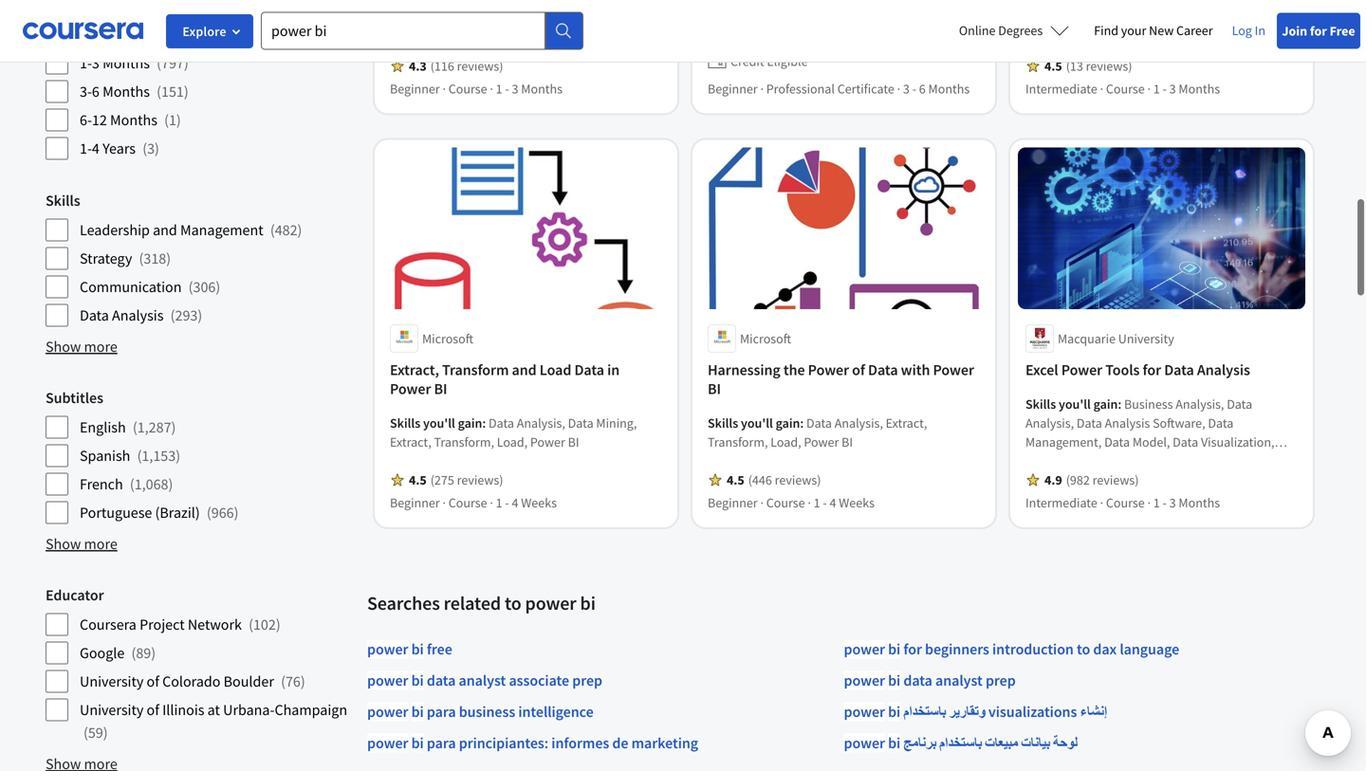 Task type: describe. For each thing, give the bounding box(es) containing it.
) inside university of illinois at urbana-champaign ( 59 )
[[103, 723, 108, 742]]

big
[[1242, 471, 1260, 489]]

· down excel,
[[1101, 494, 1104, 511]]

0 vertical spatial software,
[[1153, 415, 1206, 432]]

transform
[[442, 360, 509, 379]]

visualization,
[[1202, 434, 1275, 451]]

( down english ( 1,287 )
[[137, 446, 142, 465]]

0 horizontal spatial weeks
[[103, 25, 143, 44]]

analysis for business
[[1105, 415, 1151, 432]]

( down 151
[[164, 110, 169, 129]]

of for university of illinois at urbana-champaign ( 59 )
[[147, 701, 159, 720]]

1 analyst from the left
[[459, 671, 506, 690]]

power down macquarie
[[1062, 360, 1103, 379]]

(brazil)
[[155, 503, 200, 522]]

4 down data analysis, data mining, extract, transform, load, power bi
[[512, 494, 519, 511]]

free
[[1330, 22, 1356, 39]]

0 horizontal spatial 6
[[92, 82, 100, 101]]

coursera
[[80, 615, 137, 634]]

intermediate for 4.5
[[1026, 80, 1098, 97]]

4.9
[[1045, 471, 1063, 489]]

macquarie
[[1058, 330, 1116, 347]]

introduction
[[993, 640, 1074, 659]]

data inside harnessing the power of data with power bi
[[869, 360, 898, 379]]

show more button for data
[[46, 335, 118, 358]]

join for free link
[[1278, 13, 1361, 49]]

analysis, for load
[[517, 415, 566, 432]]

89
[[136, 644, 151, 663]]

skills group
[[46, 191, 356, 328]]

1 for 4.9 (982 reviews)
[[1154, 494, 1161, 511]]

network
[[188, 615, 242, 634]]

data inside extract, transform and load data in power bi
[[575, 360, 605, 379]]

وتقارير
[[950, 703, 986, 722]]

for for join for free
[[1311, 22, 1328, 39]]

: for transform
[[482, 415, 486, 432]]

model,
[[1133, 434, 1171, 451]]

1 vertical spatial for
[[1143, 360, 1162, 379]]

reviews) for harnessing the power of data with power bi
[[775, 471, 821, 489]]

6-
[[80, 110, 92, 129]]

مبيعات
[[985, 734, 1019, 753]]

4.5 (275 reviews)
[[409, 471, 504, 489]]

1,068
[[135, 475, 168, 494]]

beginner · course · 1 - 4 weeks for transform
[[390, 494, 557, 511]]

beginner for 4.5 (275 reviews)
[[390, 494, 440, 511]]

para for business
[[427, 703, 456, 722]]

google ( 89 )
[[80, 644, 156, 663]]

1- for 1-3 months ( 797 )
[[80, 53, 92, 72]]

bi data
[[888, 671, 933, 690]]

4.3 (116 reviews)
[[409, 57, 504, 74]]

4.5 for harnessing the power of data with power bi
[[727, 471, 745, 489]]

4.5 (446 reviews)
[[727, 471, 821, 489]]

excel power tools for data analysis
[[1026, 360, 1251, 379]]

: down intelligence
[[545, 734, 549, 753]]

university of colorado boulder ( 76 )
[[80, 672, 305, 691]]

excel
[[1026, 360, 1059, 379]]

the
[[784, 360, 805, 379]]

show for data analysis
[[46, 337, 81, 356]]

weeks for extract, transform and load data in power bi
[[521, 494, 557, 511]]

2 analyst from the left
[[936, 671, 983, 690]]

educator group
[[46, 586, 356, 745]]

505
[[155, 25, 178, 44]]

power bi data analyst associate prep
[[367, 671, 603, 690]]

associate
[[509, 671, 570, 690]]

reviews) right (13
[[1086, 57, 1133, 74]]

reviews) for excel power tools for data analysis
[[1093, 471, 1139, 489]]

· right certificate
[[898, 80, 901, 97]]

analyst prep
[[936, 671, 1016, 690]]

analysis, for of
[[835, 415, 884, 432]]

797
[[161, 53, 184, 72]]

explore button
[[166, 14, 253, 48]]

log in
[[1233, 22, 1266, 39]]

1 data from the left
[[427, 671, 456, 690]]

champaign
[[275, 701, 348, 720]]

spreadsheet
[[1114, 471, 1184, 489]]

power inside business analysis, data analysis, data analysis software, data management, data model, data visualization, database design, exploratory data analysis, microsoft excel, spreadsheet software, big data, power bi
[[1026, 490, 1061, 508]]

( right google
[[131, 644, 136, 663]]

business
[[1125, 396, 1174, 413]]

course for excel power tools for data analysis
[[1107, 494, 1145, 511]]

1 vertical spatial software,
[[1186, 471, 1239, 489]]

analysis, up "management,"
[[1026, 415, 1075, 432]]

excel power tools for data analysis link
[[1026, 360, 1298, 379]]

power right with
[[933, 360, 975, 379]]

4.3
[[409, 57, 427, 74]]

beginner · professional certificate · 3 - 6 months
[[708, 80, 970, 97]]

( down spanish ( 1,153 )
[[130, 475, 135, 494]]

of inside harnessing the power of data with power bi
[[853, 360, 866, 379]]

join
[[1283, 22, 1308, 39]]

1 for 4.5 (13 reviews)
[[1154, 80, 1161, 97]]

· down (116
[[443, 80, 446, 97]]

966
[[211, 503, 234, 522]]

برنامج
[[904, 734, 937, 753]]

design,
[[1080, 453, 1121, 470]]

informes
[[552, 734, 610, 753]]

coursera image
[[23, 15, 143, 46]]

beginners
[[925, 640, 990, 659]]

weeks for harnessing the power of data with power bi
[[839, 494, 875, 511]]

reviews) up 'beginner · course · 1 - 3 months'
[[457, 57, 504, 74]]

log
[[1233, 22, 1253, 39]]

( right management
[[270, 220, 275, 239]]

transform, inside data analysis, data mining, extract, transform, load, power bi
[[434, 434, 494, 451]]

beginner for 4.5 (446 reviews)
[[708, 494, 758, 511]]

4.5 for extract, transform and load data in power bi
[[409, 471, 427, 489]]

strategy
[[80, 249, 132, 268]]

إنشاء
[[1081, 703, 1108, 722]]

482
[[275, 220, 298, 239]]

online degrees
[[959, 22, 1043, 39]]

strategy ( 318 )
[[80, 249, 171, 268]]

more for data
[[84, 337, 118, 356]]

load, inside data analysis, data mining, extract, transform, load, power bi
[[497, 434, 528, 451]]

bi inside extract, transform and load data in power bi
[[434, 379, 448, 398]]

( right boulder
[[281, 672, 286, 691]]

tools
[[1106, 360, 1140, 379]]

university for university of colorado boulder ( 76 )
[[80, 672, 144, 691]]

database
[[1026, 453, 1078, 470]]

business
[[459, 703, 516, 722]]

power inside extract, transform and load data in power bi
[[390, 379, 431, 398]]

102
[[253, 615, 276, 634]]

- for 4.3 (116 reviews)
[[505, 80, 509, 97]]

explore
[[183, 23, 227, 40]]

1 prep from the left
[[573, 671, 603, 690]]

management,
[[1026, 434, 1102, 451]]

· down the 4.5 (13 reviews)
[[1101, 80, 1104, 97]]

course down 4.3 (116 reviews)
[[449, 80, 487, 97]]

analysis inside skills group
[[112, 306, 164, 325]]

power inside data analysis, data mining, extract, transform, load, power bi
[[530, 434, 566, 451]]

online
[[959, 22, 996, 39]]

0 vertical spatial باستخدام
[[904, 703, 947, 722]]

skills inside group
[[46, 191, 80, 210]]

intelligence
[[519, 703, 594, 722]]

3-
[[80, 82, 92, 101]]

power right the
[[808, 360, 850, 379]]

course down the 4.5 (13 reviews)
[[1107, 80, 1145, 97]]

course for extract, transform and load data in power bi
[[449, 494, 487, 511]]

intermediate for 4.9
[[1026, 494, 1098, 511]]

1 for 4.5 (275 reviews)
[[496, 494, 503, 511]]

language
[[1120, 640, 1180, 659]]

credit
[[731, 53, 765, 70]]

certificate
[[838, 80, 895, 97]]

bi inside data analysis, data mining, extract, transform, load, power bi
[[568, 434, 580, 451]]

data analysis ( 293 )
[[80, 306, 202, 325]]

and inside extract, transform and load data in power bi
[[512, 360, 537, 379]]

What do you want to learn? text field
[[261, 12, 546, 50]]

urbana-
[[223, 701, 275, 720]]

( up '293'
[[189, 277, 193, 296]]

1-4 years ( 3 )
[[80, 139, 159, 158]]

degrees
[[999, 22, 1043, 39]]

1 for 4.3 (116 reviews)
[[496, 80, 503, 97]]

data analysis, data mining, extract, transform, load, power bi
[[390, 415, 637, 451]]

project
[[140, 615, 185, 634]]

online degrees button
[[944, 9, 1085, 51]]

76
[[286, 672, 301, 691]]

spanish
[[80, 446, 130, 465]]

4 down 'data analysis, extract, transform, load, power bi'
[[830, 494, 837, 511]]

· down 4.5 (275 reviews)
[[490, 494, 493, 511]]

harnessing the power of data with power bi
[[708, 360, 975, 398]]

(446
[[749, 471, 772, 489]]

0 horizontal spatial to
[[505, 592, 522, 615]]

( right (brazil) at the bottom
[[207, 503, 211, 522]]

1 vertical spatial باستخدام
[[940, 734, 982, 753]]

management
[[180, 220, 264, 239]]

59
[[88, 723, 103, 742]]



Task type: vqa. For each thing, say whether or not it's contained in the screenshot.


Task type: locate. For each thing, give the bounding box(es) containing it.
4.9 (982 reviews)
[[1045, 471, 1139, 489]]

2 intermediate · course · 1 - 3 months from the top
[[1026, 494, 1221, 511]]

extract, down with
[[886, 415, 928, 432]]

1 vertical spatial show more button
[[46, 533, 118, 555]]

: left business
[[1118, 396, 1122, 413]]

show more up subtitles
[[46, 337, 118, 356]]

data
[[427, 671, 456, 690], [904, 671, 933, 690]]

french ( 1,068 )
[[80, 475, 173, 494]]

4.5 left (446
[[727, 471, 745, 489]]

portuguese (brazil) ( 966 )
[[80, 503, 239, 522]]

1,153
[[142, 446, 176, 465]]

0 horizontal spatial data
[[427, 671, 456, 690]]

power down 4.9
[[1026, 490, 1061, 508]]

1 for 4.5 (446 reviews)
[[814, 494, 821, 511]]

intermediate · course · 1 - 3 months for (13 reviews)
[[1026, 80, 1221, 97]]

1 horizontal spatial 4.5
[[727, 471, 745, 489]]

0 vertical spatial to
[[505, 592, 522, 615]]

power inside 'data analysis, extract, transform, load, power bi'
[[804, 434, 839, 451]]

gain down transform
[[458, 415, 482, 432]]

1-4 weeks
[[80, 25, 143, 44]]

4.5
[[1045, 57, 1063, 74], [409, 471, 427, 489], [727, 471, 745, 489]]

1 horizontal spatial load,
[[771, 434, 802, 451]]

0 horizontal spatial skills you'll gain :
[[390, 415, 489, 432]]

google
[[80, 644, 125, 663]]

to left 'dax'
[[1077, 640, 1091, 659]]

0 vertical spatial more
[[84, 337, 118, 356]]

beginner · course · 1 - 4 weeks for the
[[708, 494, 875, 511]]

1 show more button from the top
[[46, 335, 118, 358]]

analysis, down visualization,
[[1219, 453, 1267, 470]]

0 vertical spatial intermediate · course · 1 - 3 months
[[1026, 80, 1221, 97]]

0 horizontal spatial analysis
[[112, 306, 164, 325]]

0 horizontal spatial transform,
[[434, 434, 494, 451]]

educator
[[46, 586, 104, 605]]

·
[[443, 80, 446, 97], [490, 80, 493, 97], [761, 80, 764, 97], [898, 80, 901, 97], [1101, 80, 1104, 97], [1148, 80, 1151, 97], [443, 494, 446, 511], [490, 494, 493, 511], [761, 494, 764, 511], [808, 494, 811, 511], [1101, 494, 1104, 511], [1148, 494, 1151, 511]]

: for power
[[1118, 396, 1122, 413]]

1 vertical spatial of
[[147, 672, 159, 691]]

( right network
[[249, 615, 253, 634]]

weeks up 1-3 months ( 797 )
[[103, 25, 143, 44]]

1 horizontal spatial analyst
[[936, 671, 983, 690]]

and inside skills group
[[153, 220, 177, 239]]

para for principiantes
[[427, 734, 456, 753]]

4.5 left (13
[[1045, 57, 1063, 74]]

· down 4.5 (446 reviews)
[[808, 494, 811, 511]]

more down portuguese
[[84, 535, 118, 554]]

318
[[144, 249, 166, 268]]

0 horizontal spatial beginner · course · 1 - 4 weeks
[[390, 494, 557, 511]]

4.5 (13 reviews)
[[1045, 57, 1133, 74]]

power down extract, transform and load data in power bi link
[[530, 434, 566, 451]]

boulder
[[224, 672, 274, 691]]

0 vertical spatial para
[[427, 703, 456, 722]]

2 vertical spatial 1-
[[80, 139, 92, 158]]

1 horizontal spatial weeks
[[521, 494, 557, 511]]

4 left years at top left
[[92, 139, 100, 158]]

( right years at top left
[[143, 139, 147, 158]]

load, inside 'data analysis, extract, transform, load, power bi'
[[771, 434, 802, 451]]

2 vertical spatial analysis
[[1105, 415, 1151, 432]]

1- for 1-4 weeks
[[80, 25, 92, 44]]

0 vertical spatial university
[[1119, 330, 1175, 347]]

:
[[1118, 396, 1122, 413], [482, 415, 486, 432], [800, 415, 804, 432], [545, 734, 549, 753]]

1 beginner · course · 1 - 4 weeks from the left
[[390, 494, 557, 511]]

analysis
[[112, 306, 164, 325], [1198, 360, 1251, 379], [1105, 415, 1151, 432]]

bi
[[434, 379, 448, 398], [708, 379, 721, 398], [568, 434, 580, 451], [842, 434, 853, 451], [1064, 490, 1075, 508]]

load,
[[497, 434, 528, 451], [771, 434, 802, 451]]

· down '(275'
[[443, 494, 446, 511]]

1 horizontal spatial analysis
[[1105, 415, 1151, 432]]

2 vertical spatial extract,
[[390, 434, 432, 451]]

english ( 1,287 )
[[80, 418, 176, 437]]

4 up 1-3 months ( 797 )
[[92, 25, 100, 44]]

intermediate down (13
[[1026, 80, 1098, 97]]

course down spreadsheet
[[1107, 494, 1145, 511]]

weeks down data analysis, data mining, extract, transform, load, power bi
[[521, 494, 557, 511]]

skills you'll gain : for excel
[[1026, 396, 1125, 413]]

0 vertical spatial extract,
[[390, 360, 439, 379]]

analysis down business
[[1105, 415, 1151, 432]]

professional
[[767, 80, 835, 97]]

you'll for extract,
[[423, 415, 455, 432]]

spanish ( 1,153 )
[[80, 446, 180, 465]]

dax
[[1094, 640, 1117, 659]]

3
[[92, 53, 100, 72], [512, 80, 519, 97], [903, 80, 910, 97], [1170, 80, 1177, 97], [147, 139, 155, 158], [1170, 494, 1177, 511]]

subtitles group
[[46, 388, 356, 525]]

analysis, for for
[[1176, 396, 1225, 413]]

لوحة
[[1054, 734, 1078, 753]]

in
[[1255, 22, 1266, 39]]

bi up data analysis, data mining, extract, transform, load, power bi
[[434, 379, 448, 398]]

beginner down (446
[[708, 494, 758, 511]]

searches
[[367, 592, 440, 615]]

2 vertical spatial of
[[147, 701, 159, 720]]

2 load, from the left
[[771, 434, 802, 451]]

university inside university of illinois at urbana-champaign ( 59 )
[[80, 701, 144, 720]]

show more button
[[46, 335, 118, 358], [46, 533, 118, 555]]

0 vertical spatial analysis
[[112, 306, 164, 325]]

0 vertical spatial show more
[[46, 337, 118, 356]]

0 vertical spatial intermediate
[[1026, 80, 1098, 97]]

power bi para business intelligence
[[367, 703, 594, 722]]

skills you'll gain : for harnessing
[[708, 415, 807, 432]]

subtitles
[[46, 388, 103, 407]]

harnessing the power of data with power bi link
[[708, 360, 980, 398]]

gain down tools at the right of the page
[[1094, 396, 1118, 413]]

2 horizontal spatial weeks
[[839, 494, 875, 511]]

1 horizontal spatial and
[[512, 360, 537, 379]]

intermediate · course · 1 - 3 months for (982 reviews)
[[1026, 494, 1221, 511]]

0 horizontal spatial load,
[[497, 434, 528, 451]]

in
[[608, 360, 620, 379]]

of inside university of illinois at urbana-champaign ( 59 )
[[147, 701, 159, 720]]

1 intermediate · course · 1 - 3 months from the top
[[1026, 80, 1221, 97]]

2 horizontal spatial skills you'll gain :
[[1026, 396, 1125, 413]]

more down data analysis ( 293 )
[[84, 337, 118, 356]]

eligible
[[767, 53, 808, 70]]

bi inside business analysis, data analysis, data analysis software, data management, data model, data visualization, database design, exploratory data analysis, microsoft excel, spreadsheet software, big data, power bi
[[1064, 490, 1075, 508]]

analysis, down harnessing the power of data with power bi link
[[835, 415, 884, 432]]

· down the 'find your new career' link
[[1148, 80, 1151, 97]]

extract, inside data analysis, data mining, extract, transform, load, power bi
[[390, 434, 432, 451]]

power left transform
[[390, 379, 431, 398]]

exploratory
[[1124, 453, 1188, 470]]

university for university of illinois at urbana-champaign ( 59 )
[[80, 701, 144, 720]]

: for the
[[800, 415, 804, 432]]

analysis, down excel power tools for data analysis link
[[1176, 396, 1225, 413]]

you'll for excel
[[1059, 396, 1091, 413]]

gain
[[1094, 396, 1118, 413], [458, 415, 482, 432], [776, 415, 800, 432]]

load, up 4.5 (446 reviews)
[[771, 434, 802, 451]]

· down spreadsheet
[[1148, 494, 1151, 511]]

1 vertical spatial show more
[[46, 535, 118, 554]]

analysis up visualization,
[[1198, 360, 1251, 379]]

1 vertical spatial to
[[1077, 640, 1091, 659]]

skills you'll gain : for extract,
[[390, 415, 489, 432]]

you'll up '(275'
[[423, 415, 455, 432]]

( up spanish ( 1,153 )
[[133, 418, 137, 437]]

bi down harnessing the power of data with power bi link
[[842, 434, 853, 451]]

credit eligible
[[731, 53, 808, 70]]

2 horizontal spatial for
[[1311, 22, 1328, 39]]

microsoft down database
[[1026, 471, 1077, 489]]

power up 4.5 (446 reviews)
[[804, 434, 839, 451]]

skills for harnessing the power of data with power bi
[[708, 415, 739, 432]]

1 vertical spatial intermediate · course · 1 - 3 months
[[1026, 494, 1221, 511]]

1 horizontal spatial 6
[[920, 80, 926, 97]]

bi
[[580, 592, 596, 615], [412, 640, 424, 659], [888, 640, 901, 659], [412, 671, 424, 690], [888, 671, 901, 690], [412, 703, 424, 722], [888, 703, 901, 722], [412, 734, 424, 753], [888, 734, 901, 753]]

0 vertical spatial and
[[153, 220, 177, 239]]

2 horizontal spatial analysis
[[1198, 360, 1251, 379]]

extract, transform and load data in power bi link
[[390, 360, 663, 398]]

- for 4.5 (13 reviews)
[[1163, 80, 1167, 97]]

extract, up '(275'
[[390, 434, 432, 451]]

2 prep from the left
[[986, 671, 1016, 690]]

microsoft inside business analysis, data analysis, data analysis software, data management, data model, data visualization, database design, exploratory data analysis, microsoft excel, spreadsheet software, big data, power bi
[[1026, 471, 1077, 489]]

2 show more from the top
[[46, 535, 118, 554]]

1 vertical spatial university
[[80, 672, 144, 691]]

power
[[808, 360, 850, 379], [933, 360, 975, 379], [1062, 360, 1103, 379], [390, 379, 431, 398], [530, 434, 566, 451], [804, 434, 839, 451], [1026, 490, 1061, 508]]

more for portuguese
[[84, 535, 118, 554]]

gain for transform
[[458, 415, 482, 432]]

find
[[1095, 22, 1119, 39]]

0 horizontal spatial prep
[[573, 671, 603, 690]]

6-12 months ( 1 )
[[80, 110, 181, 129]]

1-3 months ( 797 )
[[80, 53, 189, 72]]

1- for 1-4 years ( 3 )
[[80, 139, 92, 158]]

2 show from the top
[[46, 535, 81, 554]]

french
[[80, 475, 123, 494]]

extract, transform and load data in power bi
[[390, 360, 620, 398]]

log in link
[[1223, 19, 1276, 42]]

data inside skills group
[[80, 306, 109, 325]]

1 horizontal spatial skills you'll gain :
[[708, 415, 807, 432]]

( down 797
[[157, 82, 161, 101]]

you'll for harnessing
[[741, 415, 773, 432]]

career
[[1177, 22, 1214, 39]]

bi down (982
[[1064, 490, 1075, 508]]

skills you'll gain :
[[1026, 396, 1125, 413], [390, 415, 489, 432], [708, 415, 807, 432]]

1 down 151
[[169, 110, 176, 129]]

1 para from the top
[[427, 703, 456, 722]]

1 1- from the top
[[80, 25, 92, 44]]

university up '59'
[[80, 701, 144, 720]]

skills down excel
[[1026, 396, 1057, 413]]

0 vertical spatial for
[[1311, 22, 1328, 39]]

gain for power
[[1094, 396, 1118, 413]]

2 vertical spatial university
[[80, 701, 144, 720]]

bi وتقارير باستخدام visualizations إنشاء
[[888, 703, 1108, 722]]

university up excel power tools for data analysis
[[1119, 330, 1175, 347]]

2 show more button from the top
[[46, 533, 118, 555]]

analysis inside business analysis, data analysis, data analysis software, data management, data model, data visualization, database design, exploratory data analysis, microsoft excel, spreadsheet software, big data, power bi
[[1105, 415, 1151, 432]]

1 horizontal spatial for
[[1143, 360, 1162, 379]]

1,287
[[137, 418, 171, 437]]

weeks down 'data analysis, extract, transform, load, power bi'
[[839, 494, 875, 511]]

3 1- from the top
[[80, 139, 92, 158]]

0 horizontal spatial gain
[[458, 415, 482, 432]]

: down extract, transform and load data in power bi
[[482, 415, 486, 432]]

0 vertical spatial show
[[46, 337, 81, 356]]

- for 4.5 (446 reviews)
[[823, 494, 827, 511]]

skills for excel power tools for data analysis
[[1026, 396, 1057, 413]]

gain for the
[[776, 415, 800, 432]]

reviews)
[[457, 57, 504, 74], [1086, 57, 1133, 74], [457, 471, 504, 489], [775, 471, 821, 489], [1093, 471, 1139, 489]]

2 horizontal spatial you'll
[[1059, 396, 1091, 413]]

0 horizontal spatial you'll
[[423, 415, 455, 432]]

show more button for portuguese
[[46, 533, 118, 555]]

extract, inside extract, transform and load data in power bi
[[390, 360, 439, 379]]

beginner · course · 1 - 4 weeks
[[390, 494, 557, 511], [708, 494, 875, 511]]

software,
[[1153, 415, 1206, 432], [1186, 471, 1239, 489]]

analysis,
[[1176, 396, 1225, 413], [517, 415, 566, 432], [835, 415, 884, 432], [1026, 415, 1075, 432], [1219, 453, 1267, 470]]

1 down 4.3 (116 reviews)
[[496, 80, 503, 97]]

beginner
[[390, 80, 440, 97], [708, 80, 758, 97], [390, 494, 440, 511], [708, 494, 758, 511]]

( down "communication ( 306 )"
[[171, 306, 175, 325]]

0 horizontal spatial analyst
[[459, 671, 506, 690]]

1 more from the top
[[84, 337, 118, 356]]

reviews) for extract, transform and load data in power bi
[[457, 471, 504, 489]]

course for harnessing the power of data with power bi
[[767, 494, 805, 511]]

english
[[80, 418, 126, 437]]

1 vertical spatial para
[[427, 734, 456, 753]]

at
[[208, 701, 220, 720]]

1 vertical spatial analysis
[[1198, 360, 1251, 379]]

course down 4.5 (275 reviews)
[[449, 494, 487, 511]]

1 load, from the left
[[497, 434, 528, 451]]

1 vertical spatial intermediate
[[1026, 494, 1098, 511]]

· down (446
[[761, 494, 764, 511]]

beginner down '(275'
[[390, 494, 440, 511]]

( up "communication ( 306 )"
[[139, 249, 144, 268]]

beginner · course · 1 - 4 weeks down 4.5 (446 reviews)
[[708, 494, 875, 511]]

( down 505
[[157, 53, 161, 72]]

data,
[[1262, 471, 1291, 489]]

for right tools at the right of the page
[[1143, 360, 1162, 379]]

1 vertical spatial and
[[512, 360, 537, 379]]

· down credit eligible
[[761, 80, 764, 97]]

analysis, inside 'data analysis, extract, transform, load, power bi'
[[835, 415, 884, 432]]

find your new career link
[[1085, 19, 1223, 43]]

0 vertical spatial show more button
[[46, 335, 118, 358]]

data inside 'data analysis, extract, transform, load, power bi'
[[807, 415, 832, 432]]

0 horizontal spatial and
[[153, 220, 177, 239]]

analyst down beginners on the right of page
[[936, 671, 983, 690]]

related
[[444, 592, 501, 615]]

para
[[427, 703, 456, 722], [427, 734, 456, 753]]

beginner down "credit"
[[708, 80, 758, 97]]

data down free
[[427, 671, 456, 690]]

power bi para principiantes : informes de marketing
[[367, 734, 699, 753]]

for for bi for
[[904, 640, 922, 659]]

skills for extract, transform and load data in power bi
[[390, 415, 421, 432]]

extract, left transform
[[390, 360, 439, 379]]

prep up intelligence
[[573, 671, 603, 690]]

intermediate down 4.9
[[1026, 494, 1098, 511]]

1 vertical spatial extract,
[[886, 415, 928, 432]]

microsoft for extract,
[[422, 330, 474, 347]]

1 horizontal spatial prep
[[986, 671, 1016, 690]]

1 vertical spatial show
[[46, 535, 81, 554]]

151
[[161, 82, 184, 101]]

(982
[[1067, 471, 1090, 489]]

prep up bi وتقارير باستخدام visualizations إنشاء
[[986, 671, 1016, 690]]

intermediate · course · 1 - 3 months down the 4.5 (13 reviews)
[[1026, 80, 1221, 97]]

communication ( 306 )
[[80, 277, 220, 296]]

306
[[193, 277, 216, 296]]

transform, inside 'data analysis, extract, transform, load, power bi'
[[708, 434, 768, 451]]

2 transform, from the left
[[708, 434, 768, 451]]

1 horizontal spatial data
[[904, 671, 933, 690]]

· down 4.3 (116 reviews)
[[490, 80, 493, 97]]

2 horizontal spatial gain
[[1094, 396, 1118, 413]]

0 vertical spatial of
[[853, 360, 866, 379]]

power bi free
[[367, 640, 453, 659]]

( down google
[[84, 723, 88, 742]]

2 horizontal spatial microsoft
[[1026, 471, 1077, 489]]

show more button down portuguese
[[46, 533, 118, 555]]

1 horizontal spatial to
[[1077, 640, 1091, 659]]

1 transform, from the left
[[434, 434, 494, 451]]

load, down extract, transform and load data in power bi
[[497, 434, 528, 451]]

prep
[[573, 671, 603, 690], [986, 671, 1016, 690]]

analysis for excel
[[1198, 360, 1251, 379]]

1- up the 3-
[[80, 53, 92, 72]]

2 1- from the top
[[80, 53, 92, 72]]

microsoft for harnessing
[[740, 330, 792, 347]]

2 horizontal spatial 4.5
[[1045, 57, 1063, 74]]

intermediate · course · 1 - 3 months down spreadsheet
[[1026, 494, 1221, 511]]

to
[[505, 592, 522, 615], [1077, 640, 1091, 659]]

2 beginner · course · 1 - 4 weeks from the left
[[708, 494, 875, 511]]

extract, inside 'data analysis, extract, transform, load, power bi'
[[886, 415, 928, 432]]

1 vertical spatial 1-
[[80, 53, 92, 72]]

transform, up (446
[[708, 434, 768, 451]]

1 down spreadsheet
[[1154, 494, 1161, 511]]

bi inside 'data analysis, extract, transform, load, power bi'
[[842, 434, 853, 451]]

: down the
[[800, 415, 804, 432]]

2 para from the top
[[427, 734, 456, 753]]

1 show from the top
[[46, 337, 81, 356]]

show more for data analysis ( 293 )
[[46, 337, 118, 356]]

for up bi data on the bottom right of the page
[[904, 640, 922, 659]]

0 vertical spatial 1-
[[80, 25, 92, 44]]

skills down harnessing
[[708, 415, 739, 432]]

0 horizontal spatial microsoft
[[422, 330, 474, 347]]

find your new career
[[1095, 22, 1214, 39]]

- for 4.9 (982 reviews)
[[1163, 494, 1167, 511]]

1 down 4.5 (446 reviews)
[[814, 494, 821, 511]]

2 more from the top
[[84, 535, 118, 554]]

with
[[901, 360, 931, 379]]

data analysis, extract, transform, load, power bi
[[708, 415, 928, 451]]

data down bi for
[[904, 671, 933, 690]]

( inside university of illinois at urbana-champaign ( 59 )
[[84, 723, 88, 742]]

2 data from the left
[[904, 671, 933, 690]]

293
[[175, 306, 198, 325]]

1 horizontal spatial transform,
[[708, 434, 768, 451]]

de
[[613, 734, 629, 753]]

harnessing
[[708, 360, 781, 379]]

1 horizontal spatial microsoft
[[740, 330, 792, 347]]

1 show more from the top
[[46, 337, 118, 356]]

for
[[1311, 22, 1328, 39], [1143, 360, 1162, 379], [904, 640, 922, 659]]

mining,
[[596, 415, 637, 432]]

bi inside harnessing the power of data with power bi
[[708, 379, 721, 398]]

1 horizontal spatial beginner · course · 1 - 4 weeks
[[708, 494, 875, 511]]

bi لوحة بيانات مبيعات باستخدام برنامج
[[888, 734, 1078, 753]]

None search field
[[261, 12, 584, 50]]

analysis, inside data analysis, data mining, extract, transform, load, power bi
[[517, 415, 566, 432]]

1 vertical spatial more
[[84, 535, 118, 554]]

2 intermediate from the top
[[1026, 494, 1098, 511]]

extract,
[[390, 360, 439, 379], [886, 415, 928, 432], [390, 434, 432, 451]]

1 intermediate from the top
[[1026, 80, 1098, 97]]

to dax language
[[1077, 640, 1180, 659]]

to right related
[[505, 592, 522, 615]]

1 horizontal spatial you'll
[[741, 415, 773, 432]]

show more down portuguese
[[46, 535, 118, 554]]

0 horizontal spatial 4.5
[[409, 471, 427, 489]]

bi for
[[888, 640, 922, 659]]

2 vertical spatial for
[[904, 640, 922, 659]]

show more for portuguese (brazil) ( 966 )
[[46, 535, 118, 554]]

- for 4.5 (275 reviews)
[[505, 494, 509, 511]]

1 horizontal spatial gain
[[776, 415, 800, 432]]

of for university of colorado boulder ( 76 )
[[147, 672, 159, 691]]

analysis, down extract, transform and load data in power bi link
[[517, 415, 566, 432]]

show for portuguese (brazil)
[[46, 535, 81, 554]]

skills up 4.5 (275 reviews)
[[390, 415, 421, 432]]

para left business
[[427, 703, 456, 722]]

reviews) right '(275'
[[457, 471, 504, 489]]

communication
[[80, 277, 182, 296]]

0 horizontal spatial for
[[904, 640, 922, 659]]

beginner for 4.3 (116 reviews)
[[390, 80, 440, 97]]

university of illinois at urbana-champaign ( 59 )
[[80, 701, 348, 742]]



